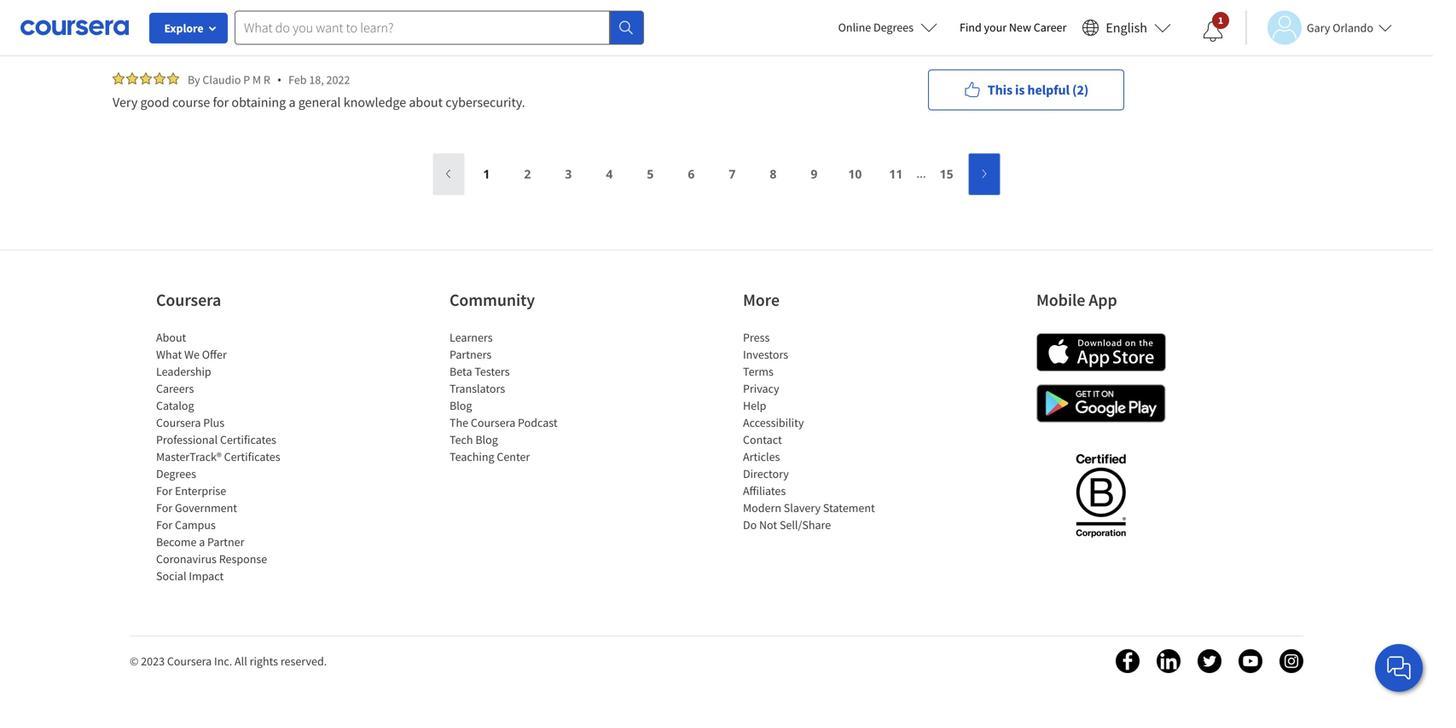 Task type: describe. For each thing, give the bounding box(es) containing it.
the coursera podcast link
[[450, 415, 558, 431]]

for campus link
[[156, 518, 216, 533]]

© 2023 coursera inc. all rights reserved.
[[130, 654, 327, 670]]

reserved.
[[281, 654, 327, 670]]

degrees inside about what we offer leadership careers catalog coursera plus professional certificates mastertrack® certificates degrees for enterprise for government for campus become a partner coronavirus response social impact
[[156, 467, 196, 482]]

teaching
[[450, 450, 494, 465]]

7 link
[[717, 154, 748, 195]]

professional certificates link
[[156, 432, 276, 448]]

What do you want to learn? text field
[[235, 11, 610, 45]]

3 link
[[553, 154, 584, 195]]

mobile app
[[1036, 290, 1117, 311]]

find
[[960, 20, 982, 35]]

online
[[838, 20, 871, 35]]

this is helpful (2) for very good course for obtaining a general knowledge about cybersecurity.
[[988, 81, 1089, 99]]

1 inside button
[[1218, 14, 1223, 27]]

about link
[[156, 330, 186, 345]]

accessibility link
[[743, 415, 804, 431]]

course.
[[184, 28, 225, 45]]

10 link
[[840, 154, 870, 195]]

center
[[497, 450, 530, 465]]

impact
[[189, 569, 224, 584]]

3
[[565, 166, 572, 182]]

investors link
[[743, 347, 788, 363]]

list for more
[[743, 329, 888, 534]]

learners link
[[450, 330, 493, 345]]

1 vertical spatial •
[[277, 72, 282, 88]]

obtaining
[[232, 94, 286, 111]]

list for coursera
[[156, 329, 301, 585]]

translators link
[[450, 381, 505, 397]]

teaching center link
[[450, 450, 530, 465]]

get it on google play image
[[1036, 385, 1166, 423]]

r
[[264, 72, 270, 87]]

enterprise
[[175, 484, 226, 499]]

statement
[[823, 501, 875, 516]]

testers
[[475, 364, 510, 380]]

what
[[156, 347, 182, 363]]

for government link
[[156, 501, 237, 516]]

6 link
[[676, 154, 707, 195]]

campus
[[175, 518, 216, 533]]

coursera linkedin image
[[1157, 650, 1181, 674]]

0 vertical spatial certificates
[[220, 432, 276, 448]]

directory link
[[743, 467, 789, 482]]

5
[[647, 166, 654, 182]]

p
[[243, 72, 250, 87]]

leadership
[[156, 364, 211, 380]]

find your new career
[[960, 20, 1067, 35]]

is for very good course for obtaining a general knowledge about cybersecurity.
[[1015, 81, 1025, 99]]

affiliates link
[[743, 484, 786, 499]]

coursera facebook image
[[1116, 650, 1140, 674]]

do not sell/share link
[[743, 518, 831, 533]]

by for course.
[[188, 6, 200, 22]]

helpful for an excellent course. very well structured and delivered. it has excited my interest to go deeper.
[[1027, 16, 1070, 33]]

...
[[917, 165, 926, 181]]

knowledge
[[344, 94, 406, 111]]

3 for from the top
[[156, 518, 172, 533]]

do
[[743, 518, 757, 533]]

1 vertical spatial blog
[[475, 432, 498, 448]]

very good course for obtaining a general knowledge about cybersecurity.
[[113, 94, 528, 111]]

good
[[140, 94, 169, 111]]

careers link
[[156, 381, 194, 397]]

learners partners beta testers translators blog the coursera podcast tech blog teaching center
[[450, 330, 558, 465]]

coursera twitter image
[[1198, 650, 1222, 674]]

degrees inside dropdown button
[[874, 20, 914, 35]]

offer
[[202, 347, 227, 363]]

beta testers link
[[450, 364, 510, 380]]

this is helpful (2) for an excellent course. very well structured and delivered. it has excited my interest to go deeper.
[[988, 16, 1089, 33]]

11
[[889, 166, 903, 182]]

excellent
[[130, 28, 181, 45]]

articles
[[743, 450, 780, 465]]

contact link
[[743, 432, 782, 448]]

terms
[[743, 364, 774, 380]]

0 vertical spatial blog
[[450, 398, 472, 414]]

feb
[[288, 72, 307, 87]]

become
[[156, 535, 197, 550]]

2
[[524, 166, 531, 182]]

affiliates
[[743, 484, 786, 499]]

inc.
[[214, 654, 232, 670]]

catalog link
[[156, 398, 194, 414]]

has
[[439, 28, 459, 45]]

nov
[[266, 6, 286, 22]]

become a partner link
[[156, 535, 244, 550]]

coursera left inc.
[[167, 654, 212, 670]]

by for course
[[188, 72, 200, 87]]

plus
[[203, 415, 224, 431]]

0 horizontal spatial filled star image
[[126, 73, 138, 84]]

partner
[[207, 535, 244, 550]]

1 horizontal spatial filled star image
[[154, 7, 165, 19]]

1 vertical spatial certificates
[[224, 450, 280, 465]]

chevron left image
[[442, 166, 455, 182]]

to
[[572, 28, 584, 45]]

translators
[[450, 381, 505, 397]]

7
[[729, 166, 736, 182]]

2 link
[[512, 154, 543, 195]]

catalog
[[156, 398, 194, 414]]

explore
[[164, 20, 203, 36]]

by darwin d • nov 10, 2021
[[188, 6, 329, 22]]

interest
[[526, 28, 569, 45]]

9 link
[[799, 154, 830, 195]]

english
[[1106, 19, 1147, 36]]

coursera inside about what we offer leadership careers catalog coursera plus professional certificates mastertrack® certificates degrees for enterprise for government for campus become a partner coronavirus response social impact
[[156, 415, 201, 431]]

and
[[344, 28, 366, 45]]

tech blog link
[[450, 432, 498, 448]]

well
[[256, 28, 279, 45]]

8 link
[[758, 154, 789, 195]]

slavery
[[784, 501, 821, 516]]

delivered.
[[369, 28, 425, 45]]

mastertrack® certificates link
[[156, 450, 280, 465]]

general
[[298, 94, 341, 111]]



Task type: vqa. For each thing, say whether or not it's contained in the screenshot.
Campus
yes



Task type: locate. For each thing, give the bounding box(es) containing it.
this is helpful (2) button for an excellent course. very well structured and delivered. it has excited my interest to go deeper.
[[928, 4, 1124, 45]]

very
[[228, 28, 253, 45], [113, 94, 138, 111]]

2 helpful from the top
[[1027, 81, 1070, 99]]

blog link
[[450, 398, 472, 414]]

press
[[743, 330, 770, 345]]

0 horizontal spatial a
[[199, 535, 205, 550]]

2021
[[305, 6, 329, 22]]

about
[[409, 94, 443, 111]]

(2) down english button
[[1072, 81, 1089, 99]]

darwin
[[202, 6, 238, 22]]

by up course.
[[188, 6, 200, 22]]

coursera inside learners partners beta testers translators blog the coursera podcast tech blog teaching center
[[471, 415, 515, 431]]

new
[[1009, 20, 1031, 35]]

mastertrack®
[[156, 450, 222, 465]]

0 vertical spatial for
[[156, 484, 172, 499]]

2 vertical spatial for
[[156, 518, 172, 533]]

1 vertical spatial (2)
[[1072, 81, 1089, 99]]

this for very good course for obtaining a general knowledge about cybersecurity.
[[988, 81, 1013, 99]]

1 horizontal spatial blog
[[475, 432, 498, 448]]

2 this from the top
[[988, 81, 1013, 99]]

1 this is helpful (2) from the top
[[988, 16, 1089, 33]]

social
[[156, 569, 186, 584]]

1 horizontal spatial list
[[450, 329, 595, 466]]

0 vertical spatial this is helpful (2) button
[[928, 4, 1124, 45]]

4 link
[[594, 154, 625, 195]]

blog up the
[[450, 398, 472, 414]]

2 horizontal spatial list
[[743, 329, 888, 534]]

coursera plus link
[[156, 415, 224, 431]]

very left good
[[113, 94, 138, 111]]

this is helpful (2) button for very good course for obtaining a general knowledge about cybersecurity.
[[928, 70, 1124, 110]]

2 for from the top
[[156, 501, 172, 516]]

1 horizontal spatial very
[[228, 28, 253, 45]]

modern slavery statement link
[[743, 501, 875, 516]]

rights
[[250, 654, 278, 670]]

(2) right "career"
[[1072, 16, 1089, 33]]

for down degrees link
[[156, 484, 172, 499]]

0 horizontal spatial degrees
[[156, 467, 196, 482]]

degrees down mastertrack®
[[156, 467, 196, 482]]

0 vertical spatial helpful
[[1027, 16, 1070, 33]]

list containing learners
[[450, 329, 595, 466]]

1 horizontal spatial 1
[[1218, 14, 1223, 27]]

coursera up tech blog "link"
[[471, 415, 515, 431]]

english button
[[1075, 0, 1178, 55]]

1 vertical spatial this is helpful (2)
[[988, 81, 1089, 99]]

partners
[[450, 347, 492, 363]]

1 this from the top
[[988, 16, 1013, 33]]

2 this is helpful (2) button from the top
[[928, 70, 1124, 110]]

is right your at the right of the page
[[1015, 16, 1025, 33]]

list containing press
[[743, 329, 888, 534]]

all
[[235, 654, 247, 670]]

by inside by claudio p m r • feb 18, 2022
[[188, 72, 200, 87]]

certificates up mastertrack® certificates link
[[220, 432, 276, 448]]

1 this is helpful (2) button from the top
[[928, 4, 1124, 45]]

1 by from the top
[[188, 6, 200, 22]]

coursera down catalog
[[156, 415, 201, 431]]

explore button
[[149, 13, 228, 44]]

chat with us image
[[1385, 655, 1413, 682]]

18,
[[309, 72, 324, 87]]

a down the feb
[[289, 94, 296, 111]]

15
[[940, 166, 953, 182]]

(2)
[[1072, 16, 1089, 33], [1072, 81, 1089, 99]]

0 vertical spatial degrees
[[874, 20, 914, 35]]

a inside about what we offer leadership careers catalog coursera plus professional certificates mastertrack® certificates degrees for enterprise for government for campus become a partner coronavirus response social impact
[[199, 535, 205, 550]]

1 link
[[471, 154, 502, 195]]

helpful down "career"
[[1027, 81, 1070, 99]]

very down d
[[228, 28, 253, 45]]

sell/share
[[780, 518, 831, 533]]

orlando
[[1333, 20, 1373, 35]]

blog
[[450, 398, 472, 414], [475, 432, 498, 448]]

list containing about
[[156, 329, 301, 585]]

is for an excellent course. very well structured and delivered. it has excited my interest to go deeper.
[[1015, 16, 1025, 33]]

0 horizontal spatial 1
[[483, 166, 490, 182]]

coronavirus
[[156, 552, 217, 567]]

6
[[688, 166, 695, 182]]

coursera up the about link
[[156, 290, 221, 311]]

0 vertical spatial this is helpful (2)
[[988, 16, 1089, 33]]

0 vertical spatial (2)
[[1072, 16, 1089, 33]]

my
[[505, 28, 523, 45]]

investors
[[743, 347, 788, 363]]

0 horizontal spatial list
[[156, 329, 301, 585]]

terms link
[[743, 364, 774, 380]]

3 list from the left
[[743, 329, 888, 534]]

filled star image up course at the top of the page
[[167, 73, 179, 84]]

9
[[811, 166, 818, 182]]

1 vertical spatial by
[[188, 72, 200, 87]]

10,
[[288, 6, 303, 22]]

0 horizontal spatial •
[[255, 6, 259, 22]]

filled star image up the excellent
[[154, 7, 165, 19]]

2 this is helpful (2) from the top
[[988, 81, 1089, 99]]

1 vertical spatial this
[[988, 81, 1013, 99]]

partners link
[[450, 347, 492, 363]]

gary
[[1307, 20, 1330, 35]]

for up for campus link
[[156, 501, 172, 516]]

1 vertical spatial degrees
[[156, 467, 196, 482]]

your
[[984, 20, 1007, 35]]

1 vertical spatial for
[[156, 501, 172, 516]]

5 link
[[635, 154, 666, 195]]

4
[[606, 166, 613, 182]]

(2) for an excellent course. very well structured and delivered. it has excited my interest to go deeper.
[[1072, 16, 1089, 33]]

filled star image
[[113, 7, 125, 19], [126, 7, 138, 19], [140, 7, 152, 19], [167, 7, 179, 19], [113, 73, 125, 84], [140, 73, 152, 84], [154, 73, 165, 84]]

this right the find
[[988, 16, 1013, 33]]

filled star image
[[154, 7, 165, 19], [126, 73, 138, 84], [167, 73, 179, 84]]

download on the app store image
[[1036, 334, 1166, 372]]

1 vertical spatial very
[[113, 94, 138, 111]]

filled star image down "an"
[[126, 73, 138, 84]]

1 horizontal spatial a
[[289, 94, 296, 111]]

coursera instagram image
[[1280, 650, 1303, 674]]

privacy link
[[743, 381, 779, 397]]

(2) for very good course for obtaining a general knowledge about cybersecurity.
[[1072, 81, 1089, 99]]

coursera image
[[20, 14, 129, 41]]

go
[[586, 28, 601, 45]]

1 vertical spatial this is helpful (2) button
[[928, 70, 1124, 110]]

2 horizontal spatial filled star image
[[167, 73, 179, 84]]

8
[[770, 166, 777, 182]]

2 (2) from the top
[[1072, 81, 1089, 99]]

helpful for very good course for obtaining a general knowledge about cybersecurity.
[[1027, 81, 1070, 99]]

None search field
[[235, 11, 644, 45]]

this
[[988, 16, 1013, 33], [988, 81, 1013, 99]]

about what we offer leadership careers catalog coursera plus professional certificates mastertrack® certificates degrees for enterprise for government for campus become a partner coronavirus response social impact
[[156, 330, 280, 584]]

for
[[213, 94, 229, 111]]

0 vertical spatial a
[[289, 94, 296, 111]]

1 vertical spatial helpful
[[1027, 81, 1070, 99]]

online degrees button
[[825, 9, 951, 46]]

1 horizontal spatial •
[[277, 72, 282, 88]]

2 is from the top
[[1015, 81, 1025, 99]]

privacy
[[743, 381, 779, 397]]

certificates down professional certificates link
[[224, 450, 280, 465]]

1 button
[[1189, 11, 1237, 52]]

by inside by darwin d • nov 10, 2021
[[188, 6, 200, 22]]

an excellent course. very well structured and delivered. it has excited my interest to go deeper.
[[113, 28, 646, 45]]

0 horizontal spatial blog
[[450, 398, 472, 414]]

1 vertical spatial 1
[[483, 166, 490, 182]]

0 vertical spatial very
[[228, 28, 253, 45]]

1 vertical spatial is
[[1015, 81, 1025, 99]]

press link
[[743, 330, 770, 345]]

deeper.
[[603, 28, 646, 45]]

contact
[[743, 432, 782, 448]]

list for community
[[450, 329, 595, 466]]

is down find your new career link
[[1015, 81, 1025, 99]]

0 vertical spatial 1
[[1218, 14, 1223, 27]]

1 list from the left
[[156, 329, 301, 585]]

1 (2) from the top
[[1072, 16, 1089, 33]]

helpful right your at the right of the page
[[1027, 16, 1070, 33]]

gary orlando button
[[1245, 11, 1392, 45]]

0 vertical spatial is
[[1015, 16, 1025, 33]]

1 horizontal spatial degrees
[[874, 20, 914, 35]]

this is helpful (2) button
[[928, 4, 1124, 45], [928, 70, 1124, 110]]

logo of certified b corporation image
[[1066, 444, 1136, 547]]

0 horizontal spatial very
[[113, 94, 138, 111]]

for enterprise link
[[156, 484, 226, 499]]

for up become
[[156, 518, 172, 533]]

0 vertical spatial by
[[188, 6, 200, 22]]

course
[[172, 94, 210, 111]]

this for an excellent course. very well structured and delivered. it has excited my interest to go deeper.
[[988, 16, 1013, 33]]

directory
[[743, 467, 789, 482]]

a down campus
[[199, 535, 205, 550]]

• right d
[[255, 6, 259, 22]]

learners
[[450, 330, 493, 345]]

1 for from the top
[[156, 484, 172, 499]]

1 vertical spatial a
[[199, 535, 205, 550]]

1
[[1218, 14, 1223, 27], [483, 166, 490, 182]]

chevron right image
[[978, 166, 991, 182]]

modern
[[743, 501, 781, 516]]

list
[[156, 329, 301, 585], [450, 329, 595, 466], [743, 329, 888, 534]]

we
[[184, 347, 200, 363]]

by up course at the top of the page
[[188, 72, 200, 87]]

1 helpful from the top
[[1027, 16, 1070, 33]]

0 vertical spatial this
[[988, 16, 1013, 33]]

1 is from the top
[[1015, 16, 1025, 33]]

coursera youtube image
[[1239, 650, 1263, 674]]

help
[[743, 398, 766, 414]]

degrees right 'online' at the top right
[[874, 20, 914, 35]]

not
[[759, 518, 777, 533]]

2 by from the top
[[188, 72, 200, 87]]

career
[[1034, 20, 1067, 35]]

show notifications image
[[1203, 21, 1223, 42]]

0 vertical spatial •
[[255, 6, 259, 22]]

• right r
[[277, 72, 282, 88]]

2 list from the left
[[450, 329, 595, 466]]

press investors terms privacy help accessibility contact articles directory affiliates modern slavery statement do not sell/share
[[743, 330, 875, 533]]

this down your at the right of the page
[[988, 81, 1013, 99]]

the
[[450, 415, 468, 431]]

2023
[[141, 654, 165, 670]]

blog up teaching center link in the left of the page
[[475, 432, 498, 448]]

app
[[1089, 290, 1117, 311]]



